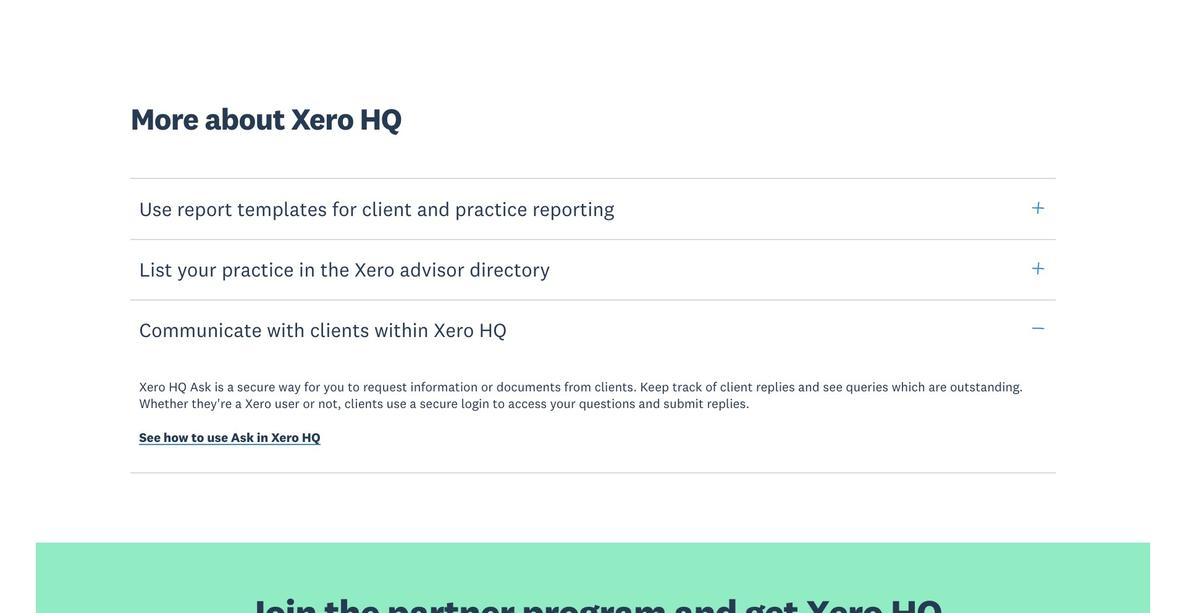 Task type: vqa. For each thing, say whether or not it's contained in the screenshot.
'Centralized working' image
no



Task type: locate. For each thing, give the bounding box(es) containing it.
2 vertical spatial and
[[639, 395, 660, 412]]

your right list
[[177, 257, 217, 282]]

xero
[[291, 100, 354, 138], [354, 257, 395, 282], [434, 318, 474, 342], [139, 379, 165, 395], [245, 395, 271, 412], [271, 430, 299, 446]]

1 vertical spatial to
[[493, 395, 505, 412]]

0 vertical spatial clients
[[310, 318, 369, 342]]

1 horizontal spatial client
[[720, 379, 753, 395]]

0 vertical spatial use
[[386, 395, 407, 412]]

hq inside xero hq ask is a secure way for you to request information or documents from clients. keep track of client replies and see queries which are outstanding. whether they're a xero user or not, clients use a secure login to access your questions and submit replies.
[[169, 379, 187, 395]]

clients
[[310, 318, 369, 342], [344, 395, 383, 412]]

or up login
[[481, 379, 493, 395]]

0 vertical spatial for
[[332, 197, 357, 221]]

clients inside xero hq ask is a secure way for you to request information or documents from clients. keep track of client replies and see queries which are outstanding. whether they're a xero user or not, clients use a secure login to access your questions and submit replies.
[[344, 395, 383, 412]]

0 horizontal spatial ask
[[190, 379, 211, 395]]

queries
[[846, 379, 888, 395]]

1 horizontal spatial your
[[550, 395, 576, 412]]

1 horizontal spatial secure
[[420, 395, 458, 412]]

hq inside 'communicate with clients within xero hq' dropdown button
[[479, 318, 507, 342]]

your
[[177, 257, 217, 282], [550, 395, 576, 412]]

1 horizontal spatial for
[[332, 197, 357, 221]]

0 horizontal spatial or
[[303, 395, 315, 412]]

for left you
[[304, 379, 320, 395]]

0 horizontal spatial to
[[191, 430, 204, 446]]

2 horizontal spatial and
[[798, 379, 820, 395]]

clients right with
[[310, 318, 369, 342]]

0 vertical spatial to
[[348, 379, 360, 395]]

a right they're
[[235, 395, 242, 412]]

1 horizontal spatial in
[[299, 257, 315, 282]]

way
[[278, 379, 301, 395]]

a
[[227, 379, 234, 395], [235, 395, 242, 412], [410, 395, 417, 412]]

a down information
[[410, 395, 417, 412]]

ask down they're
[[231, 430, 254, 446]]

secure down information
[[420, 395, 458, 412]]

1 vertical spatial secure
[[420, 395, 458, 412]]

xero hq ask is a secure way for you to request information or documents from clients. keep track of client replies and see queries which are outstanding. whether they're a xero user or not, clients use a secure login to access your questions and submit replies.
[[139, 379, 1023, 412]]

1 vertical spatial ask
[[231, 430, 254, 446]]

communicate with clients within xero hq button
[[130, 299, 1056, 361]]

1 vertical spatial in
[[257, 430, 268, 446]]

to right login
[[493, 395, 505, 412]]

hq
[[360, 100, 402, 138], [479, 318, 507, 342], [169, 379, 187, 395], [302, 430, 320, 446]]

clients.
[[595, 379, 637, 395]]

a right is
[[227, 379, 234, 395]]

or
[[481, 379, 493, 395], [303, 395, 315, 412]]

and up advisor
[[417, 197, 450, 221]]

keep
[[640, 379, 669, 395]]

0 vertical spatial in
[[299, 257, 315, 282]]

use
[[386, 395, 407, 412], [207, 430, 228, 446]]

1 horizontal spatial practice
[[455, 197, 527, 221]]

clients down request
[[344, 395, 383, 412]]

communicate
[[139, 318, 262, 342]]

client inside dropdown button
[[362, 197, 412, 221]]

0 horizontal spatial your
[[177, 257, 217, 282]]

1 horizontal spatial use
[[386, 395, 407, 412]]

1 vertical spatial client
[[720, 379, 753, 395]]

ask left is
[[190, 379, 211, 395]]

1 horizontal spatial or
[[481, 379, 493, 395]]

or left not,
[[303, 395, 315, 412]]

templates
[[237, 197, 327, 221]]

secure
[[237, 379, 275, 395], [420, 395, 458, 412]]

1 vertical spatial your
[[550, 395, 576, 412]]

1 horizontal spatial ask
[[231, 430, 254, 446]]

your inside xero hq ask is a secure way for you to request information or documents from clients. keep track of client replies and see queries which are outstanding. whether they're a xero user or not, clients use a secure login to access your questions and submit replies.
[[550, 395, 576, 412]]

directory
[[469, 257, 550, 282]]

0 horizontal spatial use
[[207, 430, 228, 446]]

secure left way at bottom left
[[237, 379, 275, 395]]

0 vertical spatial or
[[481, 379, 493, 395]]

for
[[332, 197, 357, 221], [304, 379, 320, 395]]

for up the list your practice in the xero advisor directory
[[332, 197, 357, 221]]

communicate with clients within xero hq element
[[119, 361, 1068, 474]]

to right you
[[348, 379, 360, 395]]

to right 'how'
[[191, 430, 204, 446]]

to
[[348, 379, 360, 395], [493, 395, 505, 412], [191, 430, 204, 446]]

replies.
[[707, 395, 750, 412]]

in
[[299, 257, 315, 282], [257, 430, 268, 446]]

more about xero hq
[[130, 100, 402, 138]]

submit
[[663, 395, 704, 412]]

0 horizontal spatial client
[[362, 197, 412, 221]]

0 vertical spatial and
[[417, 197, 450, 221]]

0 horizontal spatial and
[[417, 197, 450, 221]]

0 vertical spatial your
[[177, 257, 217, 282]]

use report templates for client and practice reporting button
[[130, 178, 1056, 240]]

see how to use ask in xero hq
[[139, 430, 320, 446]]

0 horizontal spatial for
[[304, 379, 320, 395]]

and down keep
[[639, 395, 660, 412]]

reporting
[[532, 197, 614, 221]]

1 vertical spatial clients
[[344, 395, 383, 412]]

practice
[[455, 197, 527, 221], [222, 257, 294, 282]]

and
[[417, 197, 450, 221], [798, 379, 820, 395], [639, 395, 660, 412]]

use down request
[[386, 395, 407, 412]]

1 vertical spatial practice
[[222, 257, 294, 282]]

0 vertical spatial practice
[[455, 197, 527, 221]]

your down from
[[550, 395, 576, 412]]

0 horizontal spatial secure
[[237, 379, 275, 395]]

and left see
[[798, 379, 820, 395]]

use down they're
[[207, 430, 228, 446]]

ask
[[190, 379, 211, 395], [231, 430, 254, 446]]

how
[[164, 430, 188, 446]]

0 vertical spatial client
[[362, 197, 412, 221]]

0 vertical spatial ask
[[190, 379, 211, 395]]

1 vertical spatial for
[[304, 379, 320, 395]]

client
[[362, 197, 412, 221], [720, 379, 753, 395]]



Task type: describe. For each thing, give the bounding box(es) containing it.
whether
[[139, 395, 188, 412]]

1 horizontal spatial a
[[235, 395, 242, 412]]

login
[[461, 395, 489, 412]]

ask inside xero hq ask is a secure way for you to request information or documents from clients. keep track of client replies and see queries which are outstanding. whether they're a xero user or not, clients use a secure login to access your questions and submit replies.
[[190, 379, 211, 395]]

they're
[[192, 395, 232, 412]]

about
[[205, 100, 285, 138]]

list your practice in the xero advisor directory button
[[130, 239, 1056, 301]]

within
[[374, 318, 429, 342]]

is
[[214, 379, 224, 395]]

information
[[410, 379, 478, 395]]

0 horizontal spatial in
[[257, 430, 268, 446]]

track
[[672, 379, 702, 395]]

see
[[139, 430, 161, 446]]

use
[[139, 197, 172, 221]]

and inside dropdown button
[[417, 197, 450, 221]]

clients inside dropdown button
[[310, 318, 369, 342]]

communicate with clients within xero hq
[[139, 318, 507, 342]]

in inside dropdown button
[[299, 257, 315, 282]]

0 horizontal spatial a
[[227, 379, 234, 395]]

documents
[[496, 379, 561, 395]]

1 horizontal spatial and
[[639, 395, 660, 412]]

1 vertical spatial use
[[207, 430, 228, 446]]

for inside xero hq ask is a secure way for you to request information or documents from clients. keep track of client replies and see queries which are outstanding. whether they're a xero user or not, clients use a secure login to access your questions and submit replies.
[[304, 379, 320, 395]]

your inside dropdown button
[[177, 257, 217, 282]]

report
[[177, 197, 232, 221]]

are
[[929, 379, 947, 395]]

for inside dropdown button
[[332, 197, 357, 221]]

2 horizontal spatial to
[[493, 395, 505, 412]]

see how to use ask in xero hq link
[[139, 430, 320, 449]]

1 vertical spatial or
[[303, 395, 315, 412]]

outstanding.
[[950, 379, 1023, 395]]

see
[[823, 379, 843, 395]]

client inside xero hq ask is a secure way for you to request information or documents from clients. keep track of client replies and see queries which are outstanding. whether they're a xero user or not, clients use a secure login to access your questions and submit replies.
[[720, 379, 753, 395]]

2 vertical spatial to
[[191, 430, 204, 446]]

0 horizontal spatial practice
[[222, 257, 294, 282]]

questions
[[579, 395, 635, 412]]

the
[[320, 257, 349, 282]]

more
[[130, 100, 198, 138]]

replies
[[756, 379, 795, 395]]

list your practice in the xero advisor directory
[[139, 257, 550, 282]]

of
[[705, 379, 717, 395]]

0 vertical spatial secure
[[237, 379, 275, 395]]

1 vertical spatial and
[[798, 379, 820, 395]]

2 horizontal spatial a
[[410, 395, 417, 412]]

with
[[267, 318, 305, 342]]

use report templates for client and practice reporting
[[139, 197, 614, 221]]

you
[[324, 379, 344, 395]]

advisor
[[400, 257, 465, 282]]

hq inside see how to use ask in xero hq link
[[302, 430, 320, 446]]

user
[[275, 395, 300, 412]]

from
[[564, 379, 591, 395]]

not,
[[318, 395, 341, 412]]

use inside xero hq ask is a secure way for you to request information or documents from clients. keep track of client replies and see queries which are outstanding. whether they're a xero user or not, clients use a secure login to access your questions and submit replies.
[[386, 395, 407, 412]]

request
[[363, 379, 407, 395]]

access
[[508, 395, 547, 412]]

which
[[892, 379, 925, 395]]

list
[[139, 257, 172, 282]]

1 horizontal spatial to
[[348, 379, 360, 395]]



